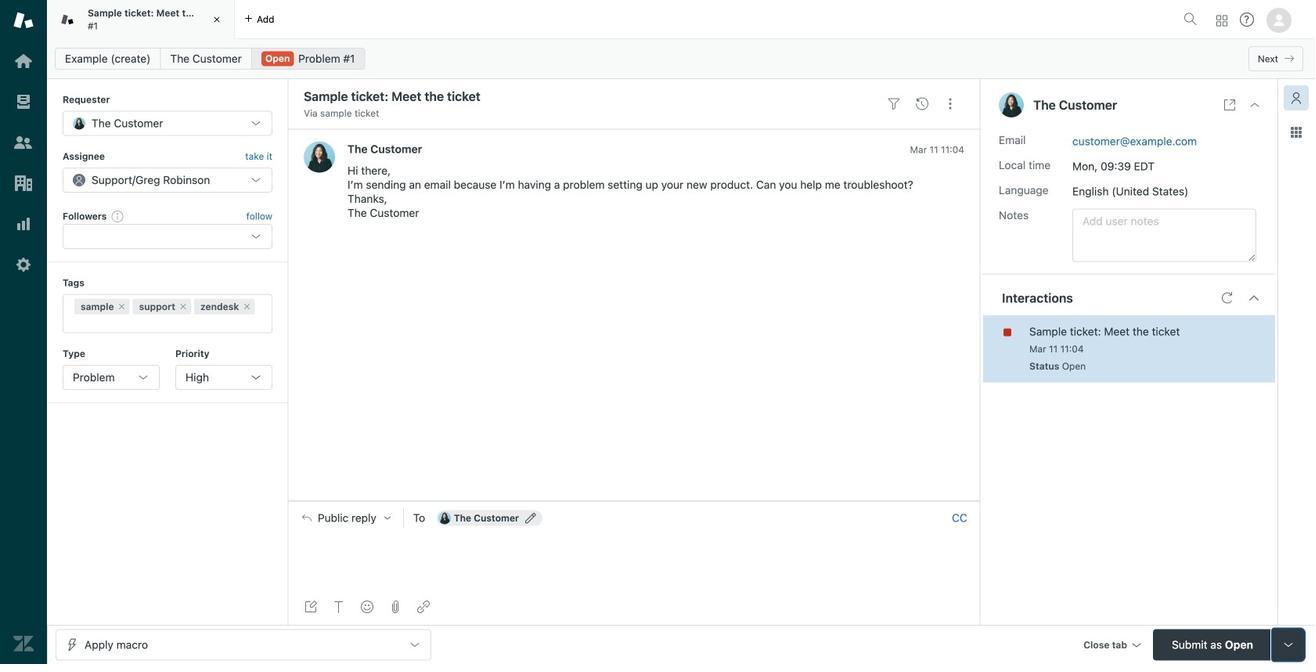 Task type: locate. For each thing, give the bounding box(es) containing it.
edit user image
[[526, 513, 536, 524]]

2 remove image from the left
[[179, 302, 188, 311]]

remove image
[[117, 302, 127, 311], [179, 302, 188, 311], [242, 302, 252, 311]]

zendesk image
[[13, 634, 34, 654]]

displays possible ticket submission types image
[[1283, 639, 1295, 651]]

info on adding followers image
[[112, 210, 124, 222]]

3 remove image from the left
[[242, 302, 252, 311]]

admin image
[[13, 255, 34, 275]]

0 horizontal spatial remove image
[[117, 302, 127, 311]]

avatar image
[[304, 141, 335, 173]]

reporting image
[[13, 214, 34, 234]]

main element
[[0, 0, 47, 664]]

1 horizontal spatial remove image
[[179, 302, 188, 311]]

tab
[[47, 0, 235, 39]]

zendesk support image
[[13, 10, 34, 31]]

1 remove image from the left
[[117, 302, 127, 311]]

get started image
[[13, 51, 34, 71]]

2 horizontal spatial remove image
[[242, 302, 252, 311]]

views image
[[13, 92, 34, 112]]

view more details image
[[1224, 99, 1237, 111]]

customer@example.com image
[[438, 512, 451, 524]]

get help image
[[1240, 13, 1255, 27]]

draft mode image
[[305, 601, 317, 613]]

tabs tab list
[[47, 0, 1178, 39]]

close image
[[1249, 99, 1262, 111]]



Task type: describe. For each thing, give the bounding box(es) containing it.
customers image
[[13, 132, 34, 153]]

Add user notes text field
[[1073, 209, 1257, 262]]

Mar 11 11:04 text field
[[1030, 343, 1084, 354]]

zendesk products image
[[1217, 15, 1228, 26]]

add attachment image
[[389, 601, 402, 613]]

ticket actions image
[[944, 98, 957, 110]]

Subject field
[[301, 87, 877, 106]]

apps image
[[1291, 126, 1303, 139]]

customer context image
[[1291, 92, 1303, 104]]

Mar 11 11:04 text field
[[910, 144, 965, 155]]

events image
[[916, 98, 929, 110]]

user image
[[999, 92, 1024, 117]]

organizations image
[[13, 173, 34, 193]]

close image
[[209, 12, 225, 27]]

secondary element
[[47, 43, 1316, 74]]

insert emojis image
[[361, 601, 374, 613]]

filter image
[[888, 98, 901, 110]]

hide composer image
[[628, 495, 641, 507]]

add link (cmd k) image
[[417, 601, 430, 613]]

format text image
[[333, 601, 345, 613]]



Task type: vqa. For each thing, say whether or not it's contained in the screenshot.
the rightmost Remove icon
yes



